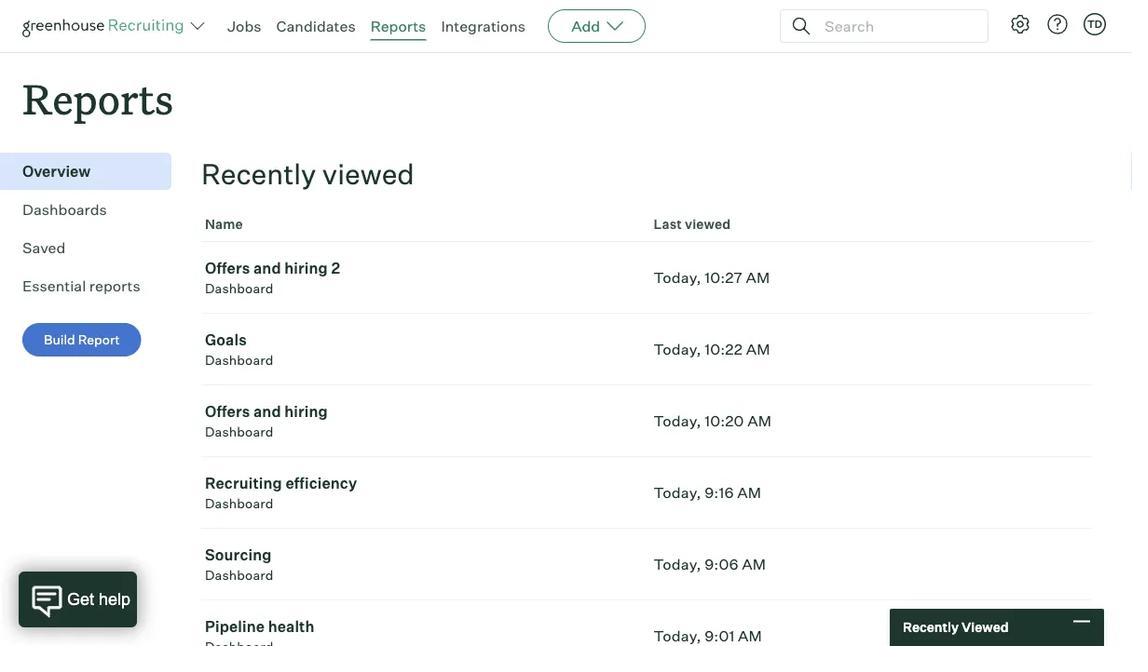 Task type: describe. For each thing, give the bounding box(es) containing it.
pipeline
[[205, 618, 265, 637]]

2
[[331, 259, 340, 278]]

10:22
[[705, 340, 743, 359]]

and for 2
[[253, 259, 281, 278]]

health
[[268, 618, 315, 637]]

recruiting
[[205, 474, 282, 493]]

viewed for recently viewed
[[322, 157, 414, 192]]

efficiency
[[286, 474, 357, 493]]

today, 9:01 am
[[654, 627, 762, 646]]

am for today, 10:22 am
[[746, 340, 770, 359]]

and for dashboard
[[253, 403, 281, 421]]

recently viewed
[[201, 157, 414, 192]]

today, 9:06 am
[[654, 555, 766, 574]]

today, for today, 10:20 am
[[654, 412, 701, 431]]

dashboard inside recruiting efficiency dashboard
[[205, 496, 274, 512]]

dashboard inside offers and hiring dashboard
[[205, 424, 274, 440]]

9:16
[[705, 484, 734, 502]]

1 vertical spatial reports
[[22, 71, 173, 126]]

candidates link
[[276, 17, 356, 35]]

10:27
[[705, 269, 742, 287]]

today, 10:27 am
[[654, 269, 770, 287]]

today, for today, 10:27 am
[[654, 269, 701, 287]]

integrations link
[[441, 17, 526, 35]]

build report button
[[22, 323, 141, 357]]

am for today, 9:01 am
[[738, 627, 762, 646]]

build
[[44, 332, 75, 348]]

last viewed
[[654, 216, 731, 233]]

recently viewed
[[903, 620, 1009, 636]]

goals
[[205, 331, 247, 350]]

saved link
[[22, 237, 164, 259]]

9:01
[[705, 627, 735, 646]]

goals dashboard
[[205, 331, 274, 369]]

offers and hiring dashboard
[[205, 403, 328, 440]]

am for today, 10:27 am
[[746, 269, 770, 287]]

jobs
[[227, 17, 261, 35]]

saved
[[22, 239, 66, 257]]

hiring for offers and hiring
[[284, 403, 328, 421]]

offers and hiring 2 dashboard
[[205, 259, 340, 297]]

10:20
[[705, 412, 744, 431]]

am for today, 9:16 am
[[737, 484, 761, 502]]

Search text field
[[820, 13, 971, 40]]

today, 9:16 am
[[654, 484, 761, 502]]

td
[[1087, 18, 1102, 30]]

dashboards link
[[22, 199, 164, 221]]

today, 10:22 am
[[654, 340, 770, 359]]

jobs link
[[227, 17, 261, 35]]

am for today, 9:06 am
[[742, 555, 766, 574]]

name
[[205, 216, 243, 233]]



Task type: locate. For each thing, give the bounding box(es) containing it.
td button
[[1084, 13, 1106, 35]]

dashboard down the goals at the bottom
[[205, 352, 274, 369]]

1 horizontal spatial recently
[[903, 620, 959, 636]]

dashboard inside 'offers and hiring 2 dashboard'
[[205, 281, 274, 297]]

and inside offers and hiring dashboard
[[253, 403, 281, 421]]

dashboard
[[205, 281, 274, 297], [205, 352, 274, 369], [205, 424, 274, 440], [205, 496, 274, 512], [205, 568, 274, 584]]

today, left 10:20
[[654, 412, 701, 431]]

2 offers from the top
[[205, 403, 250, 421]]

dashboard down the 'sourcing'
[[205, 568, 274, 584]]

add
[[571, 17, 600, 35]]

today, for today, 9:16 am
[[654, 484, 701, 502]]

td button
[[1080, 9, 1110, 39]]

viewed
[[322, 157, 414, 192], [685, 216, 731, 233]]

today, left 9:06
[[654, 555, 701, 574]]

viewed for last viewed
[[685, 216, 731, 233]]

0 horizontal spatial viewed
[[322, 157, 414, 192]]

recruiting efficiency dashboard
[[205, 474, 357, 512]]

overview
[[22, 162, 91, 181]]

sourcing dashboard
[[205, 546, 274, 584]]

0 vertical spatial hiring
[[284, 259, 328, 278]]

2 dashboard from the top
[[205, 352, 274, 369]]

recently left viewed
[[903, 620, 959, 636]]

0 horizontal spatial recently
[[201, 157, 316, 192]]

hiring inside 'offers and hiring 2 dashboard'
[[284, 259, 328, 278]]

offers inside offers and hiring dashboard
[[205, 403, 250, 421]]

1 vertical spatial viewed
[[685, 216, 731, 233]]

9:06
[[705, 555, 738, 574]]

today, left 10:22
[[654, 340, 701, 359]]

today, left 10:27
[[654, 269, 701, 287]]

0 horizontal spatial reports
[[22, 71, 173, 126]]

reports link
[[370, 17, 426, 35]]

am
[[746, 269, 770, 287], [746, 340, 770, 359], [747, 412, 771, 431], [737, 484, 761, 502], [742, 555, 766, 574], [738, 627, 762, 646]]

report
[[78, 332, 120, 348]]

today, 10:20 am
[[654, 412, 771, 431]]

reports right candidates
[[370, 17, 426, 35]]

dashboards
[[22, 200, 107, 219]]

3 dashboard from the top
[[205, 424, 274, 440]]

reports
[[89, 277, 140, 296]]

viewed
[[961, 620, 1009, 636]]

1 vertical spatial recently
[[903, 620, 959, 636]]

5 dashboard from the top
[[205, 568, 274, 584]]

hiring
[[284, 259, 328, 278], [284, 403, 328, 421]]

am right 10:22
[[746, 340, 770, 359]]

today, left 9:01
[[654, 627, 701, 646]]

candidates
[[276, 17, 356, 35]]

overview link
[[22, 160, 164, 183]]

dashboard up recruiting
[[205, 424, 274, 440]]

1 and from the top
[[253, 259, 281, 278]]

last
[[654, 216, 682, 233]]

greenhouse recruiting image
[[22, 15, 190, 37]]

1 hiring from the top
[[284, 259, 328, 278]]

hiring for offers and hiring 2
[[284, 259, 328, 278]]

1 vertical spatial hiring
[[284, 403, 328, 421]]

reports
[[370, 17, 426, 35], [22, 71, 173, 126]]

0 vertical spatial and
[[253, 259, 281, 278]]

and inside 'offers and hiring 2 dashboard'
[[253, 259, 281, 278]]

recently up name
[[201, 157, 316, 192]]

1 offers from the top
[[205, 259, 250, 278]]

1 horizontal spatial viewed
[[685, 216, 731, 233]]

and left 2
[[253, 259, 281, 278]]

am right 10:27
[[746, 269, 770, 287]]

today, left 9:16
[[654, 484, 701, 502]]

1 horizontal spatial reports
[[370, 17, 426, 35]]

am right 10:20
[[747, 412, 771, 431]]

offers
[[205, 259, 250, 278], [205, 403, 250, 421]]

recently for recently viewed
[[201, 157, 316, 192]]

offers for offers and hiring 2
[[205, 259, 250, 278]]

today, for today, 9:06 am
[[654, 555, 701, 574]]

offers down name
[[205, 259, 250, 278]]

1 dashboard from the top
[[205, 281, 274, 297]]

0 vertical spatial viewed
[[322, 157, 414, 192]]

2 and from the top
[[253, 403, 281, 421]]

pipeline health
[[205, 618, 315, 637]]

sourcing
[[205, 546, 272, 565]]

1 vertical spatial and
[[253, 403, 281, 421]]

today, for today, 10:22 am
[[654, 340, 701, 359]]

offers down goals dashboard
[[205, 403, 250, 421]]

recently for recently viewed
[[903, 620, 959, 636]]

1 vertical spatial offers
[[205, 403, 250, 421]]

and down goals dashboard
[[253, 403, 281, 421]]

4 dashboard from the top
[[205, 496, 274, 512]]

2 hiring from the top
[[284, 403, 328, 421]]

essential reports link
[[22, 275, 164, 297]]

integrations
[[441, 17, 526, 35]]

1 today, from the top
[[654, 269, 701, 287]]

0 vertical spatial offers
[[205, 259, 250, 278]]

configure image
[[1009, 13, 1031, 35]]

add button
[[548, 9, 646, 43]]

reports down greenhouse recruiting image on the left of page
[[22, 71, 173, 126]]

offers inside 'offers and hiring 2 dashboard'
[[205, 259, 250, 278]]

essential reports
[[22, 277, 140, 296]]

am for today, 10:20 am
[[747, 412, 771, 431]]

0 vertical spatial reports
[[370, 17, 426, 35]]

am right 9:01
[[738, 627, 762, 646]]

dashboard up the goals at the bottom
[[205, 281, 274, 297]]

recently
[[201, 157, 316, 192], [903, 620, 959, 636]]

hiring inside offers and hiring dashboard
[[284, 403, 328, 421]]

essential
[[22, 277, 86, 296]]

today, for today, 9:01 am
[[654, 627, 701, 646]]

am right 9:16
[[737, 484, 761, 502]]

3 today, from the top
[[654, 412, 701, 431]]

6 today, from the top
[[654, 627, 701, 646]]

am right 9:06
[[742, 555, 766, 574]]

offers for offers and hiring
[[205, 403, 250, 421]]

4 today, from the top
[[654, 484, 701, 502]]

hiring up efficiency
[[284, 403, 328, 421]]

build report
[[44, 332, 120, 348]]

2 today, from the top
[[654, 340, 701, 359]]

today,
[[654, 269, 701, 287], [654, 340, 701, 359], [654, 412, 701, 431], [654, 484, 701, 502], [654, 555, 701, 574], [654, 627, 701, 646]]

hiring left 2
[[284, 259, 328, 278]]

dashboard down recruiting
[[205, 496, 274, 512]]

0 vertical spatial recently
[[201, 157, 316, 192]]

5 today, from the top
[[654, 555, 701, 574]]

and
[[253, 259, 281, 278], [253, 403, 281, 421]]



Task type: vqa. For each thing, say whether or not it's contained in the screenshot.
the bottommost viewed
yes



